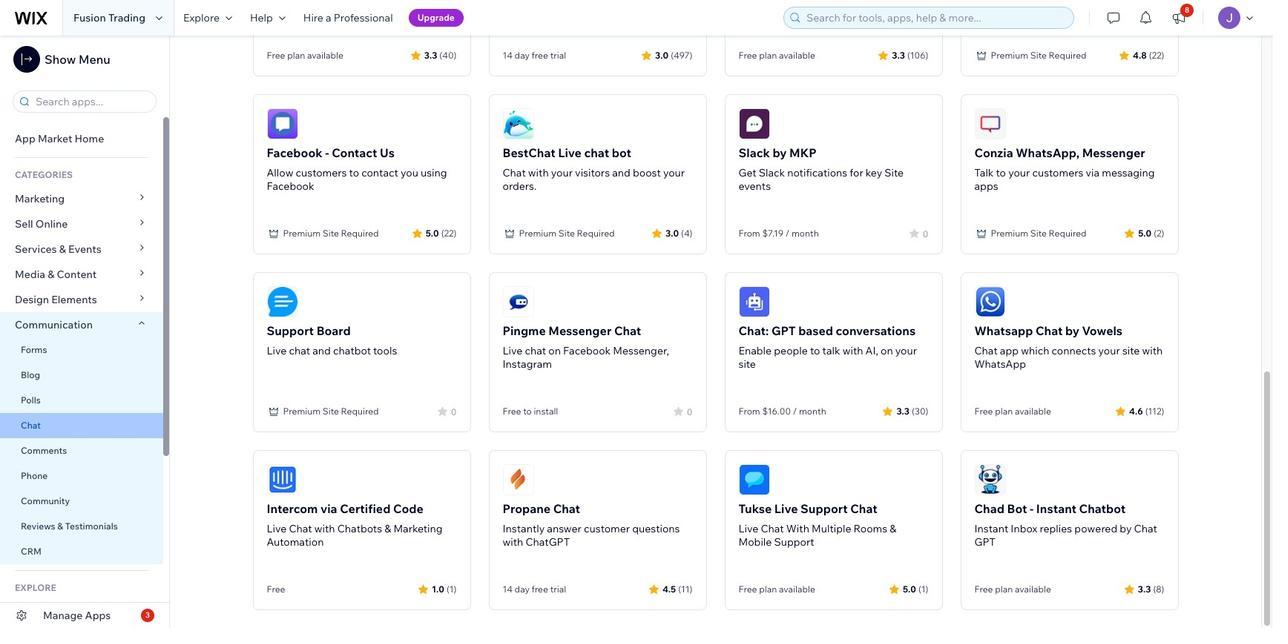 Task type: vqa. For each thing, say whether or not it's contained in the screenshot.


Task type: locate. For each thing, give the bounding box(es) containing it.
customers down "contact"
[[296, 166, 347, 180]]

1 vertical spatial /
[[793, 406, 797, 417]]

1 horizontal spatial customers
[[1033, 166, 1084, 180]]

blog link
[[0, 363, 163, 388]]

show
[[45, 52, 76, 67]]

required down conzia whatsapp, messenger talk to your customers via messaging apps on the top right
[[1049, 228, 1087, 239]]

chat left 'app'
[[975, 344, 998, 358]]

0 horizontal spatial and
[[313, 344, 331, 358]]

support
[[267, 324, 314, 338], [801, 502, 848, 517], [774, 536, 815, 549]]

slack
[[739, 145, 770, 160], [759, 166, 785, 180]]

1 horizontal spatial gpt
[[975, 536, 996, 549]]

3.0 left (497)
[[655, 49, 669, 60]]

instant up replies
[[1037, 502, 1077, 517]]

premium for support board
[[283, 406, 321, 417]]

get
[[739, 166, 757, 180]]

1 (1) from the left
[[447, 584, 457, 595]]

plan for chad
[[995, 584, 1013, 595]]

free down help button
[[267, 50, 285, 61]]

live inside support board live chat and chatbot tools
[[267, 344, 287, 358]]

0 vertical spatial 14
[[503, 50, 513, 61]]

1 vertical spatial gpt
[[975, 536, 996, 549]]

14 right (40) at the left of the page
[[503, 50, 513, 61]]

1 vertical spatial -
[[1030, 502, 1034, 517]]

phone link
[[0, 464, 163, 489]]

messenger right pingme
[[549, 324, 612, 338]]

site for facebook  - contact us
[[323, 228, 339, 239]]

free left install
[[503, 406, 521, 417]]

conzia
[[975, 145, 1014, 160]]

on up install
[[549, 344, 561, 358]]

home
[[75, 132, 104, 145]]

chat up visitors
[[584, 145, 609, 160]]

facebook up allow
[[267, 145, 323, 160]]

chat up "which"
[[1036, 324, 1063, 338]]

chat inside bestchat live chat bot chat with your visitors and boost your orders.
[[503, 166, 526, 180]]

5.0 for tukse live support chat
[[903, 584, 917, 595]]

content
[[57, 268, 97, 281]]

5.0 (1)
[[903, 584, 929, 595]]

via left messaging
[[1086, 166, 1100, 180]]

community
[[21, 496, 70, 507]]

live inside pingme messenger chat live chat on facebook messenger, instagram
[[503, 344, 523, 358]]

0 vertical spatial (22)
[[1149, 49, 1165, 60]]

1 vertical spatial from
[[739, 406, 761, 417]]

5.0 (22)
[[426, 227, 457, 239]]

hire a professional
[[303, 11, 393, 24]]

1 trial from the top
[[550, 50, 566, 61]]

0 vertical spatial day
[[515, 50, 530, 61]]

site inside chat: gpt based conversations enable people to talk with ai, on your site
[[739, 358, 756, 371]]

14 day free trial for 3.0 (497)
[[503, 50, 566, 61]]

media & content link
[[0, 262, 163, 287]]

categories
[[15, 169, 73, 180]]

powered
[[1075, 523, 1118, 536]]

2 vertical spatial facebook
[[563, 344, 611, 358]]

live inside bestchat live chat bot chat with your visitors and boost your orders.
[[558, 145, 582, 160]]

facebook  - contact us logo image
[[267, 108, 298, 140]]

live down support board logo
[[267, 344, 287, 358]]

1 horizontal spatial and
[[612, 166, 631, 180]]

& right 'rooms'
[[890, 523, 897, 536]]

talk
[[823, 344, 841, 358]]

connects
[[1052, 344, 1097, 358]]

by inside whatsapp chat by vowels chat app which connects your site with whatsapp
[[1066, 324, 1080, 338]]

0 vertical spatial facebook
[[267, 145, 323, 160]]

chat link
[[0, 413, 163, 439]]

multiple
[[812, 523, 852, 536]]

5.0 for facebook  - contact us
[[426, 227, 439, 239]]

via inside intercom via certified code live chat with chatbots & marketing automation
[[321, 502, 337, 517]]

1 horizontal spatial chat
[[525, 344, 546, 358]]

bestchat
[[503, 145, 556, 160]]

- left "contact"
[[325, 145, 329, 160]]

3.3
[[424, 49, 437, 60], [892, 49, 905, 60], [897, 406, 910, 417], [1138, 584, 1151, 595]]

1 horizontal spatial messenger
[[1083, 145, 1146, 160]]

0 horizontal spatial chat
[[289, 344, 310, 358]]

plan down whatsapp
[[995, 406, 1013, 417]]

1 from from the top
[[739, 228, 761, 239]]

certified
[[340, 502, 391, 517]]

intercom
[[267, 502, 318, 517]]

explore
[[183, 11, 220, 24]]

site inside whatsapp chat by vowels chat app which connects your site with whatsapp
[[1123, 344, 1140, 358]]

from left $16.00 at the right bottom of the page
[[739, 406, 761, 417]]

by right powered
[[1120, 523, 1132, 536]]

plan for whatsapp
[[995, 406, 1013, 417]]

0 vertical spatial 14 day free trial
[[503, 50, 566, 61]]

your down vowels
[[1099, 344, 1121, 358]]

live down pingme
[[503, 344, 523, 358]]

chat inside intercom via certified code live chat with chatbots & marketing automation
[[289, 523, 312, 536]]

1 vertical spatial messenger
[[549, 324, 612, 338]]

and down bot
[[612, 166, 631, 180]]

1 vertical spatial marketing
[[394, 523, 443, 536]]

premium down allow
[[283, 228, 321, 239]]

2 14 from the top
[[503, 584, 513, 595]]

1 14 from the top
[[503, 50, 513, 61]]

tukse
[[739, 502, 772, 517]]

from left $7.19
[[739, 228, 761, 239]]

chatbots
[[337, 523, 382, 536]]

site down vowels
[[1123, 344, 1140, 358]]

vowels
[[1083, 324, 1123, 338]]

3.3 left (106) on the top
[[892, 49, 905, 60]]

1 horizontal spatial 0
[[687, 406, 693, 417]]

chat down bestchat
[[503, 166, 526, 180]]

trial
[[550, 50, 566, 61], [550, 584, 566, 595]]

0 vertical spatial instant
[[1037, 502, 1077, 517]]

1 day from the top
[[515, 50, 530, 61]]

0 vertical spatial and
[[612, 166, 631, 180]]

1 horizontal spatial 5.0
[[903, 584, 917, 595]]

plan up slack by mkp logo
[[759, 50, 777, 61]]

plan down 'mobile'
[[759, 584, 777, 595]]

chat up 'rooms'
[[851, 502, 878, 517]]

to right talk at the top right
[[996, 166, 1006, 180]]

free down chatgpt
[[532, 584, 548, 595]]

on inside chat: gpt based conversations enable people to talk with ai, on your site
[[881, 344, 893, 358]]

0 horizontal spatial 0
[[451, 406, 457, 417]]

3.0 for 3.0 (4)
[[666, 227, 679, 239]]

& for content
[[48, 268, 54, 281]]

chat inside pingme messenger chat live chat on facebook messenger, instagram
[[525, 344, 546, 358]]

premium
[[991, 50, 1029, 61], [283, 228, 321, 239], [519, 228, 557, 239], [991, 228, 1029, 239], [283, 406, 321, 417]]

& right media at the left top
[[48, 268, 54, 281]]

facebook left messenger,
[[563, 344, 611, 358]]

month right $16.00 at the right bottom of the page
[[799, 406, 827, 417]]

& left 'events'
[[59, 243, 66, 256]]

which
[[1021, 344, 1050, 358]]

2 vertical spatial support
[[774, 536, 815, 549]]

2 horizontal spatial 0
[[923, 228, 929, 239]]

0 horizontal spatial by
[[773, 145, 787, 160]]

day for 3.0
[[515, 50, 530, 61]]

elements
[[51, 293, 97, 307]]

site down 'chat:'
[[739, 358, 756, 371]]

free plan available up slack by mkp logo
[[739, 50, 816, 61]]

0 vertical spatial trial
[[550, 50, 566, 61]]

messenger inside conzia whatsapp, messenger talk to your customers via messaging apps
[[1083, 145, 1146, 160]]

1 vertical spatial via
[[321, 502, 337, 517]]

crm
[[21, 546, 42, 557]]

1 vertical spatial facebook
[[267, 180, 314, 193]]

required for conzia whatsapp, messenger
[[1049, 228, 1087, 239]]

0 horizontal spatial marketing
[[15, 192, 65, 206]]

your left visitors
[[551, 166, 573, 180]]

instant down the chad
[[975, 523, 1009, 536]]

1 vertical spatial free
[[532, 584, 548, 595]]

blog
[[21, 370, 40, 381]]

required down the chatbot
[[341, 406, 379, 417]]

2 vertical spatial by
[[1120, 523, 1132, 536]]

with left chatgpt
[[503, 536, 523, 549]]

4.5
[[663, 584, 676, 595]]

your right boost at top
[[663, 166, 685, 180]]

0 vertical spatial via
[[1086, 166, 1100, 180]]

(2)
[[1154, 227, 1165, 239]]

0 vertical spatial from
[[739, 228, 761, 239]]

to left talk
[[810, 344, 820, 358]]

free right 5.0 (1)
[[975, 584, 993, 595]]

month
[[792, 228, 819, 239], [799, 406, 827, 417]]

conzia whatsapp, messenger talk to your customers via messaging apps
[[975, 145, 1155, 193]]

- right the bot
[[1030, 502, 1034, 517]]

0 horizontal spatial -
[[325, 145, 329, 160]]

1 horizontal spatial -
[[1030, 502, 1034, 517]]

required
[[1049, 50, 1087, 61], [341, 228, 379, 239], [577, 228, 615, 239], [1049, 228, 1087, 239], [341, 406, 379, 417]]

4.6
[[1130, 406, 1143, 417]]

1 vertical spatial by
[[1066, 324, 1080, 338]]

on
[[549, 344, 561, 358], [881, 344, 893, 358]]

gpt down the chad
[[975, 536, 996, 549]]

and down board
[[313, 344, 331, 358]]

chat down polls
[[21, 420, 41, 431]]

intercom via certified code logo image
[[267, 465, 298, 496]]

1 horizontal spatial on
[[881, 344, 893, 358]]

chat down support board logo
[[289, 344, 310, 358]]

to down "contact"
[[349, 166, 359, 180]]

by left mkp
[[773, 145, 787, 160]]

day up bestchat live chat bot logo
[[515, 50, 530, 61]]

3.3 left (40) at the left of the page
[[424, 49, 437, 60]]

marketing down code at left bottom
[[394, 523, 443, 536]]

key
[[866, 166, 883, 180]]

2 trial from the top
[[550, 584, 566, 595]]

1 vertical spatial 14 day free trial
[[503, 584, 566, 595]]

by up connects
[[1066, 324, 1080, 338]]

free up bestchat live chat bot logo
[[532, 50, 548, 61]]

support up multiple
[[801, 502, 848, 517]]

1 horizontal spatial /
[[793, 406, 797, 417]]

from
[[739, 228, 761, 239], [739, 406, 761, 417]]

manage
[[43, 609, 83, 623]]

chat inside 'propane chat instantly answer customer questions with chatgpt'
[[553, 502, 580, 517]]

mobile
[[739, 536, 772, 549]]

from $7.19 / month
[[739, 228, 819, 239]]

and inside support board live chat and chatbot tools
[[313, 344, 331, 358]]

customers
[[296, 166, 347, 180], [1033, 166, 1084, 180]]

gpt up people
[[772, 324, 796, 338]]

free plan available down 'mobile'
[[739, 584, 816, 595]]

with down bestchat
[[528, 166, 549, 180]]

1 14 day free trial from the top
[[503, 50, 566, 61]]

1 vertical spatial and
[[313, 344, 331, 358]]

month for mkp
[[792, 228, 819, 239]]

support down support board logo
[[267, 324, 314, 338]]

0 vertical spatial slack
[[739, 145, 770, 160]]

1 vertical spatial (22)
[[441, 227, 457, 239]]

14 day free trial down chatgpt
[[503, 584, 566, 595]]

on inside pingme messenger chat live chat on facebook messenger, instagram
[[549, 344, 561, 358]]

free plan available down hire
[[267, 50, 344, 61]]

1 on from the left
[[549, 344, 561, 358]]

upgrade button
[[409, 9, 464, 27]]

1 vertical spatial trial
[[550, 584, 566, 595]]

required for support board
[[341, 406, 379, 417]]

required down contact
[[341, 228, 379, 239]]

marketing down categories
[[15, 192, 65, 206]]

a
[[326, 11, 332, 24]]

3.3 for 3.3 (106)
[[892, 49, 905, 60]]

customer
[[584, 523, 630, 536]]

2 on from the left
[[881, 344, 893, 358]]

free plan available for tukse
[[739, 584, 816, 595]]

0 vertical spatial messenger
[[1083, 145, 1146, 160]]

day down chatgpt
[[515, 584, 530, 595]]

/ right $16.00 at the right bottom of the page
[[793, 406, 797, 417]]

live up visitors
[[558, 145, 582, 160]]

(4)
[[681, 227, 693, 239]]

1 vertical spatial support
[[801, 502, 848, 517]]

free for 4.5 (11)
[[532, 584, 548, 595]]

1 vertical spatial 14
[[503, 584, 513, 595]]

premium site required for facebook  - contact us
[[283, 228, 379, 239]]

facebook  - contact us allow customers to contact you using facebook
[[267, 145, 447, 193]]

messenger up messaging
[[1083, 145, 1146, 160]]

2 free from the top
[[532, 584, 548, 595]]

0 horizontal spatial (1)
[[447, 584, 457, 595]]

your inside chat: gpt based conversations enable people to talk with ai, on your site
[[896, 344, 917, 358]]

(11)
[[679, 584, 693, 595]]

tukse live support chat logo image
[[739, 465, 770, 496]]

0 horizontal spatial customers
[[296, 166, 347, 180]]

2 (1) from the left
[[919, 584, 929, 595]]

2 horizontal spatial by
[[1120, 523, 1132, 536]]

1 horizontal spatial site
[[1123, 344, 1140, 358]]

via inside conzia whatsapp, messenger talk to your customers via messaging apps
[[1086, 166, 1100, 180]]

instant
[[1037, 502, 1077, 517], [975, 523, 1009, 536]]

0 vertical spatial month
[[792, 228, 819, 239]]

chat: gpt based conversations logo image
[[739, 286, 770, 318]]

and inside bestchat live chat bot chat with your visitors and boost your orders.
[[612, 166, 631, 180]]

available for whatsapp
[[1015, 406, 1052, 417]]

4.6 (112)
[[1130, 406, 1165, 417]]

plan down inbox
[[995, 584, 1013, 595]]

pingme
[[503, 324, 546, 338]]

free plan available for chad
[[975, 584, 1052, 595]]

1 horizontal spatial (22)
[[1149, 49, 1165, 60]]

1 vertical spatial 3.0
[[666, 227, 679, 239]]

0 vertical spatial support
[[267, 324, 314, 338]]

3
[[145, 611, 150, 620]]

with up (112)
[[1143, 344, 1163, 358]]

0 for slack by mkp
[[923, 228, 929, 239]]

replies
[[1040, 523, 1073, 536]]

chatbot
[[333, 344, 371, 358]]

facebook down facebook  - contact us logo
[[267, 180, 314, 193]]

via left certified
[[321, 502, 337, 517]]

3.3 (30)
[[897, 406, 929, 417]]

1 horizontal spatial via
[[1086, 166, 1100, 180]]

2 horizontal spatial 5.0
[[1139, 227, 1152, 239]]

your down conzia at the top of the page
[[1009, 166, 1030, 180]]

0 vertical spatial -
[[325, 145, 329, 160]]

0 horizontal spatial (22)
[[441, 227, 457, 239]]

14 day free trial up bestchat live chat bot logo
[[503, 50, 566, 61]]

/ right $7.19
[[786, 228, 790, 239]]

0 horizontal spatial via
[[321, 502, 337, 517]]

5.0 for conzia whatsapp, messenger
[[1139, 227, 1152, 239]]

ai,
[[866, 344, 879, 358]]

0 vertical spatial 3.0
[[655, 49, 669, 60]]

sell online
[[15, 217, 68, 231]]

free plan available down whatsapp
[[975, 406, 1052, 417]]

8
[[1185, 5, 1190, 15]]

0 horizontal spatial site
[[739, 358, 756, 371]]

2 customers from the left
[[1033, 166, 1084, 180]]

2 horizontal spatial chat
[[584, 145, 609, 160]]

free for 3.3 (40)
[[267, 50, 285, 61]]

premium down orders.
[[519, 228, 557, 239]]

0 horizontal spatial on
[[549, 344, 561, 358]]

1 horizontal spatial instant
[[1037, 502, 1077, 517]]

3.3 left (30) at the bottom right of page
[[897, 406, 910, 417]]

0 horizontal spatial /
[[786, 228, 790, 239]]

0 horizontal spatial instant
[[975, 523, 1009, 536]]

& right reviews
[[57, 521, 63, 532]]

gpt
[[772, 324, 796, 338], [975, 536, 996, 549]]

slack right get
[[759, 166, 785, 180]]

2 from from the top
[[739, 406, 761, 417]]

1 horizontal spatial marketing
[[394, 523, 443, 536]]

3.3 left (8)
[[1138, 584, 1151, 595]]

0 vertical spatial gpt
[[772, 324, 796, 338]]

0 horizontal spatial 5.0
[[426, 227, 439, 239]]

orders.
[[503, 180, 537, 193]]

& right chatbots
[[385, 523, 391, 536]]

(22) down the using
[[441, 227, 457, 239]]

free plan available
[[267, 50, 344, 61], [739, 50, 816, 61], [975, 406, 1052, 417], [739, 584, 816, 595], [975, 584, 1052, 595]]

1 horizontal spatial (1)
[[919, 584, 929, 595]]

3.0 for 3.0 (497)
[[655, 49, 669, 60]]

facebook inside pingme messenger chat live chat on facebook messenger, instagram
[[563, 344, 611, 358]]

0 vertical spatial free
[[532, 50, 548, 61]]

premium site required for bestchat live chat bot
[[519, 228, 615, 239]]

premium for bestchat live chat bot
[[519, 228, 557, 239]]

chat inside bestchat live chat bot chat with your visitors and boost your orders.
[[584, 145, 609, 160]]

free down 'mobile'
[[739, 584, 757, 595]]

1 free from the top
[[532, 50, 548, 61]]

1 horizontal spatial by
[[1066, 324, 1080, 338]]

to inside chat: gpt based conversations enable people to talk with ai, on your site
[[810, 344, 820, 358]]

chat down intercom
[[289, 523, 312, 536]]

1 vertical spatial month
[[799, 406, 827, 417]]

14 down instantly
[[503, 584, 513, 595]]

site
[[1123, 344, 1140, 358], [739, 358, 756, 371]]

premium down apps
[[991, 228, 1029, 239]]

chat up answer
[[553, 502, 580, 517]]

customers inside "facebook  - contact us allow customers to contact you using facebook"
[[296, 166, 347, 180]]

0 vertical spatial /
[[786, 228, 790, 239]]

to left install
[[523, 406, 532, 417]]

with
[[528, 166, 549, 180], [843, 344, 863, 358], [1143, 344, 1163, 358], [315, 523, 335, 536], [503, 536, 523, 549]]

2 14 day free trial from the top
[[503, 584, 566, 595]]

on right 'ai,'
[[881, 344, 893, 358]]

(22) for 5.0 (22)
[[441, 227, 457, 239]]

free plan available down inbox
[[975, 584, 1052, 595]]

bot
[[612, 145, 632, 160]]

with left 'ai,'
[[843, 344, 863, 358]]

0 horizontal spatial gpt
[[772, 324, 796, 338]]

chat inside the chad bot - instant chatbot instant inbox replies powered by chat gpt
[[1134, 523, 1158, 536]]

trading
[[108, 11, 145, 24]]

0 vertical spatial by
[[773, 145, 787, 160]]

0 horizontal spatial messenger
[[549, 324, 612, 338]]

conzia whatsapp, messenger logo image
[[975, 108, 1006, 140]]

contact
[[362, 166, 398, 180]]

1 vertical spatial instant
[[975, 523, 1009, 536]]

0 vertical spatial marketing
[[15, 192, 65, 206]]

2 day from the top
[[515, 584, 530, 595]]

1 customers from the left
[[296, 166, 347, 180]]

0 for support board
[[451, 406, 457, 417]]

1 vertical spatial day
[[515, 584, 530, 595]]



Task type: describe. For each thing, give the bounding box(es) containing it.
(1) for tukse live support chat
[[919, 584, 929, 595]]

inbox
[[1011, 523, 1038, 536]]

events
[[739, 180, 771, 193]]

based
[[799, 324, 833, 338]]

slack by mkp get slack notifications for key site events
[[739, 145, 904, 193]]

marketing inside intercom via certified code live chat with chatbots & marketing automation
[[394, 523, 443, 536]]

messenger inside pingme messenger chat live chat on facebook messenger, instagram
[[549, 324, 612, 338]]

(40)
[[440, 49, 457, 60]]

support board live chat and chatbot tools
[[267, 324, 397, 358]]

whatsapp
[[975, 324, 1033, 338]]

chat inside sidebar element
[[21, 420, 41, 431]]

available for tukse
[[779, 584, 816, 595]]

premium site required for support board
[[283, 406, 379, 417]]

chat inside pingme messenger chat live chat on facebook messenger, instagram
[[614, 324, 641, 338]]

(22) for 4.8 (22)
[[1149, 49, 1165, 60]]

crm link
[[0, 540, 163, 565]]

marketing link
[[0, 186, 163, 212]]

day for 4.5
[[515, 584, 530, 595]]

3.3 (40)
[[424, 49, 457, 60]]

propane
[[503, 502, 551, 517]]

(30)
[[912, 406, 929, 417]]

14 for 3.0 (497)
[[503, 50, 513, 61]]

required left '4.8'
[[1049, 50, 1087, 61]]

enable
[[739, 344, 772, 358]]

(112)
[[1146, 406, 1165, 417]]

month for based
[[799, 406, 827, 417]]

forms
[[21, 344, 47, 356]]

with
[[787, 523, 810, 536]]

whatsapp
[[975, 358, 1026, 371]]

propane chat instantly answer customer questions with chatgpt
[[503, 502, 680, 549]]

show menu
[[45, 52, 110, 67]]

& for events
[[59, 243, 66, 256]]

conversations
[[836, 324, 916, 338]]

(1) for intercom via certified code
[[447, 584, 457, 595]]

menu
[[79, 52, 110, 67]]

your inside whatsapp chat by vowels chat app which connects your site with whatsapp
[[1099, 344, 1121, 358]]

services & events
[[15, 243, 102, 256]]

messaging
[[1102, 166, 1155, 180]]

chat:
[[739, 324, 769, 338]]

allow
[[267, 166, 293, 180]]

3.3 for 3.3 (30)
[[897, 406, 910, 417]]

bot
[[1008, 502, 1028, 517]]

communication
[[15, 318, 95, 332]]

free for 4.6 (112)
[[975, 406, 993, 417]]

free down automation
[[267, 584, 285, 595]]

online
[[35, 217, 68, 231]]

boost
[[633, 166, 661, 180]]

14 for 4.5 (11)
[[503, 584, 513, 595]]

support board logo image
[[267, 286, 298, 318]]

chat left with
[[761, 523, 784, 536]]

3.3 (8)
[[1138, 584, 1165, 595]]

manage apps
[[43, 609, 111, 623]]

with inside intercom via certified code live chat with chatbots & marketing automation
[[315, 523, 335, 536]]

explore
[[15, 583, 56, 594]]

slack by mkp logo image
[[739, 108, 770, 140]]

from for slack by mkp
[[739, 228, 761, 239]]

3.3 for 3.3 (40)
[[424, 49, 437, 60]]

apps
[[85, 609, 111, 623]]

premium for facebook  - contact us
[[283, 228, 321, 239]]

site inside slack by mkp get slack notifications for key site events
[[885, 166, 904, 180]]

1.0
[[432, 584, 445, 595]]

/ for by
[[786, 228, 790, 239]]

free for 5.0 (1)
[[739, 584, 757, 595]]

install
[[534, 406, 558, 417]]

3.0 (4)
[[666, 227, 693, 239]]

whatsapp,
[[1016, 145, 1080, 160]]

& inside intercom via certified code live chat with chatbots & marketing automation
[[385, 523, 391, 536]]

pingme messenger chat live chat on facebook messenger, instagram
[[503, 324, 669, 371]]

app
[[15, 132, 35, 145]]

reviews & testimonials
[[21, 521, 118, 532]]

from for chat: gpt based conversations
[[739, 406, 761, 417]]

to inside conzia whatsapp, messenger talk to your customers via messaging apps
[[996, 166, 1006, 180]]

chatgpt
[[526, 536, 570, 549]]

with inside chat: gpt based conversations enable people to talk with ai, on your site
[[843, 344, 863, 358]]

media
[[15, 268, 45, 281]]

free for 3.3 (8)
[[975, 584, 993, 595]]

/ for gpt
[[793, 406, 797, 417]]

chat: gpt based conversations enable people to talk with ai, on your site
[[739, 324, 917, 371]]

premium for conzia whatsapp, messenger
[[991, 228, 1029, 239]]

premium up conzia whatsapp, messenger logo
[[991, 50, 1029, 61]]

4.8
[[1133, 49, 1147, 60]]

by inside the chad bot - instant chatbot instant inbox replies powered by chat gpt
[[1120, 523, 1132, 536]]

reviews
[[21, 521, 55, 532]]

plan down hire
[[287, 50, 305, 61]]

3.0 (497)
[[655, 49, 693, 60]]

professional
[[334, 11, 393, 24]]

free for 3.3 (106)
[[739, 50, 757, 61]]

people
[[774, 344, 808, 358]]

chat inside support board live chat and chatbot tools
[[289, 344, 310, 358]]

bestchat live chat bot chat with your visitors and boost your orders.
[[503, 145, 685, 193]]

live down the tukse
[[739, 523, 759, 536]]

live inside intercom via certified code live chat with chatbots & marketing automation
[[267, 523, 287, 536]]

board
[[317, 324, 351, 338]]

required for facebook  - contact us
[[341, 228, 379, 239]]

for
[[850, 166, 864, 180]]

available for chad
[[1015, 584, 1052, 595]]

& for testimonials
[[57, 521, 63, 532]]

marketing inside sidebar element
[[15, 192, 65, 206]]

required for bestchat live chat bot
[[577, 228, 615, 239]]

design elements link
[[0, 287, 163, 312]]

site for conzia whatsapp, messenger
[[1031, 228, 1047, 239]]

intercom via certified code live chat with chatbots & marketing automation
[[267, 502, 443, 549]]

app market home
[[15, 132, 104, 145]]

apps
[[975, 180, 999, 193]]

contact
[[332, 145, 377, 160]]

reviews & testimonials link
[[0, 514, 163, 540]]

3.3 for 3.3 (8)
[[1138, 584, 1151, 595]]

bestchat live chat bot logo image
[[503, 108, 534, 140]]

& inside tukse live support chat live chat with multiple rooms & mobile support
[[890, 523, 897, 536]]

site for support board
[[323, 406, 339, 417]]

propane chat logo image
[[503, 465, 534, 496]]

premium site required for conzia whatsapp, messenger
[[991, 228, 1087, 239]]

whatsapp chat by vowels chat app which connects your site with whatsapp
[[975, 324, 1163, 371]]

mkp
[[790, 145, 817, 160]]

your inside conzia whatsapp, messenger talk to your customers via messaging apps
[[1009, 166, 1030, 180]]

code
[[393, 502, 424, 517]]

customers inside conzia whatsapp, messenger talk to your customers via messaging apps
[[1033, 166, 1084, 180]]

4.5 (11)
[[663, 584, 693, 595]]

show menu button
[[13, 46, 110, 73]]

trial for 4.5
[[550, 584, 566, 595]]

talk
[[975, 166, 994, 180]]

polls
[[21, 395, 41, 406]]

plan for tukse
[[759, 584, 777, 595]]

help button
[[241, 0, 295, 36]]

with inside whatsapp chat by vowels chat app which connects your site with whatsapp
[[1143, 344, 1163, 358]]

gpt inside the chad bot - instant chatbot instant inbox replies powered by chat gpt
[[975, 536, 996, 549]]

live up with
[[775, 502, 798, 517]]

Search for tools, apps, help & more... field
[[802, 7, 1069, 28]]

services
[[15, 243, 57, 256]]

free plan available for whatsapp
[[975, 406, 1052, 417]]

site for bestchat live chat bot
[[559, 228, 575, 239]]

Search apps... field
[[31, 91, 151, 112]]

hire a professional link
[[295, 0, 402, 36]]

1 vertical spatial slack
[[759, 166, 785, 180]]

community link
[[0, 489, 163, 514]]

support inside support board live chat and chatbot tools
[[267, 324, 314, 338]]

chad
[[975, 502, 1005, 517]]

- inside "facebook  - contact us allow customers to contact you using facebook"
[[325, 145, 329, 160]]

chad bot - instant chatbot logo image
[[975, 465, 1006, 496]]

with inside 'propane chat instantly answer customer questions with chatgpt'
[[503, 536, 523, 549]]

rooms
[[854, 523, 888, 536]]

pingme messenger chat  logo image
[[503, 286, 534, 318]]

sell
[[15, 217, 33, 231]]

fusion
[[73, 11, 106, 24]]

14 day free trial for 4.5 (11)
[[503, 584, 566, 595]]

by inside slack by mkp get slack notifications for key site events
[[773, 145, 787, 160]]

1.0 (1)
[[432, 584, 457, 595]]

from $16.00 / month
[[739, 406, 827, 417]]

media & content
[[15, 268, 97, 281]]

phone
[[21, 471, 48, 482]]

gpt inside chat: gpt based conversations enable people to talk with ai, on your site
[[772, 324, 796, 338]]

answer
[[547, 523, 582, 536]]

you
[[401, 166, 418, 180]]

sell online link
[[0, 212, 163, 237]]

help
[[250, 11, 273, 24]]

free for 3.0 (497)
[[532, 50, 548, 61]]

$16.00
[[763, 406, 791, 417]]

0 for pingme messenger chat
[[687, 406, 693, 417]]

notifications
[[788, 166, 848, 180]]

sidebar element
[[0, 36, 170, 629]]

- inside the chad bot - instant chatbot instant inbox replies powered by chat gpt
[[1030, 502, 1034, 517]]

whatsapp chat by vowels logo image
[[975, 286, 1006, 318]]

with inside bestchat live chat bot chat with your visitors and boost your orders.
[[528, 166, 549, 180]]

fusion trading
[[73, 11, 145, 24]]

to inside "facebook  - contact us allow customers to contact you using facebook"
[[349, 166, 359, 180]]

visitors
[[575, 166, 610, 180]]

trial for 3.0
[[550, 50, 566, 61]]

comments
[[21, 445, 67, 456]]



